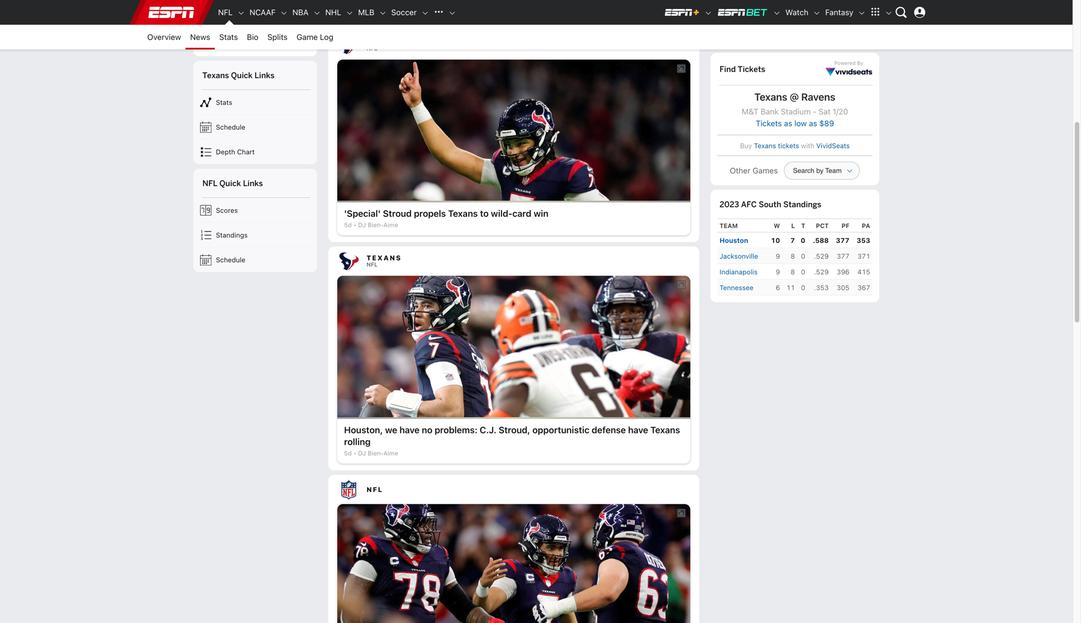 Task type: vqa. For each thing, say whether or not it's contained in the screenshot.


Task type: locate. For each thing, give the bounding box(es) containing it.
1 9 from the top
[[776, 252, 780, 260]]

1 5d from the top
[[344, 221, 352, 229]]

wild-
[[491, 208, 513, 219]]

matt bowen, +4 more
[[357, 5, 421, 12]]

0 vertical spatial quick
[[231, 70, 253, 80]]

links for nfl quick links
[[243, 178, 263, 188]]

nfl link
[[214, 0, 237, 25], [337, 30, 700, 60], [337, 475, 700, 504]]

0 vertical spatial 9
[[776, 252, 780, 260]]

stroud left is
[[758, 22, 780, 30]]

0 vertical spatial aime
[[384, 221, 398, 229]]

1 as from the left
[[784, 119, 793, 128]]

stats down texans quick links
[[216, 98, 232, 106]]

5d down 'special'
[[344, 221, 352, 229]]

0 vertical spatial schedule link
[[193, 115, 317, 139]]

0 vertical spatial schedule
[[216, 123, 246, 131]]

stroud for propels
[[383, 208, 412, 219]]

stats link down texans quick links
[[193, 90, 317, 115]]

3 0 from the top
[[801, 268, 806, 276]]

1 vertical spatial stats link
[[193, 90, 317, 115]]

1 vertical spatial quick
[[219, 178, 241, 188]]

bien- down rolling
[[368, 450, 384, 457]]

standings up the "t"
[[784, 199, 822, 209]]

0
[[801, 236, 806, 244], [801, 252, 806, 260], [801, 268, 806, 276], [801, 284, 806, 292]]

1d
[[344, 5, 351, 12]]

list for nfl quick links
[[193, 198, 317, 272]]

rolling
[[344, 436, 371, 447]]

0 vertical spatial links
[[255, 70, 275, 80]]

espn bet image left the watch
[[773, 9, 781, 17]]

links up scores 'link'
[[243, 178, 263, 188]]

watch link
[[781, 0, 813, 25]]

8 for jacksonville
[[791, 252, 795, 260]]

1 vertical spatial standings
[[216, 231, 248, 239]]

team
[[720, 222, 738, 229]]

2 9 from the top
[[776, 268, 780, 276]]

quick up scores
[[219, 178, 241, 188]]

1 vertical spatial list
[[193, 198, 317, 272]]

9 down 10 on the right of page
[[776, 252, 780, 260]]

0 vertical spatial 8
[[791, 252, 795, 260]]

1 vertical spatial bien-
[[368, 450, 384, 457]]

espn more sports home page image
[[430, 4, 447, 21]]

2 list from the top
[[193, 198, 317, 272]]

bien- for 'special'
[[368, 221, 384, 229]]

going
[[810, 22, 828, 30]]

have
[[400, 425, 420, 435], [628, 425, 649, 435]]

stats
[[219, 32, 238, 42], [216, 98, 232, 106]]

1 vertical spatial 8
[[791, 268, 795, 276]]

dj bien-aime
[[358, 221, 398, 229], [358, 450, 398, 457]]

.529 down .588
[[814, 252, 829, 260]]

schedule link down scores 'link'
[[193, 247, 317, 272]]

fantasy link
[[821, 0, 858, 25]]

bio
[[247, 32, 259, 42]]

2 .529 from the top
[[814, 268, 829, 276]]

1 horizontal spatial more espn image
[[885, 9, 893, 17]]

nfl
[[218, 8, 233, 17], [367, 45, 378, 51], [202, 178, 218, 188], [367, 261, 378, 268], [367, 486, 383, 494]]

global navigation element
[[143, 0, 930, 25]]

have right defense
[[628, 425, 649, 435]]

full
[[238, 42, 250, 50]]

.529 up .353
[[814, 268, 829, 276]]

1 bien- from the top
[[368, 221, 384, 229]]

'special'
[[344, 208, 381, 219]]

list containing stats
[[193, 90, 317, 164]]

5d for 'special' stroud propels texans to wild-card win
[[344, 221, 352, 229]]

1 horizontal spatial have
[[628, 425, 649, 435]]

bien- for houston,
[[368, 450, 384, 457]]

2 bien- from the top
[[368, 450, 384, 457]]

schedule for second schedule link from the top
[[216, 256, 246, 264]]

nhl
[[326, 8, 341, 17]]

schedule
[[216, 123, 246, 131], [216, 256, 246, 264]]

0 horizontal spatial stroud
[[383, 208, 412, 219]]

1 dj bien-aime from the top
[[358, 221, 398, 229]]

more sports image
[[448, 9, 456, 17]]

davis mills #10
[[227, 10, 263, 27]]

schedule down standings link
[[216, 256, 246, 264]]

fantasy
[[826, 8, 854, 17]]

moody: stroud is a qb1 going into 2024 button
[[711, 14, 880, 48]]

1 vertical spatial tickets
[[756, 119, 782, 128]]

0 horizontal spatial as
[[784, 119, 793, 128]]

0 vertical spatial dj
[[358, 221, 366, 229]]

0 vertical spatial list
[[193, 90, 317, 164]]

1 .529 from the top
[[814, 252, 829, 260]]

list containing scores
[[193, 198, 317, 272]]

opportunistic
[[533, 425, 590, 435]]

0 for indianapolis
[[801, 268, 806, 276]]

we
[[385, 425, 397, 435]]

list for texans quick links
[[193, 90, 317, 164]]

depth chart
[[216, 148, 255, 156]]

a
[[789, 22, 793, 30]]

indianapolis link
[[720, 267, 758, 277]]

matt
[[357, 5, 371, 12]]

texans quick links
[[202, 70, 275, 80]]

2 8 from the top
[[791, 268, 795, 276]]

scores link
[[193, 198, 317, 223]]

find tickets
[[720, 64, 766, 74]]

win
[[534, 208, 549, 219]]

1 horizontal spatial as
[[809, 119, 818, 128]]

0 vertical spatial nfl link
[[214, 0, 237, 25]]

bowen,
[[373, 5, 394, 12]]

links down roster
[[255, 70, 275, 80]]

game log
[[297, 32, 334, 42]]

more
[[406, 5, 421, 12]]

tickets down bank
[[756, 119, 782, 128]]

dj
[[358, 221, 366, 229], [358, 450, 366, 457]]

as down -
[[809, 119, 818, 128]]

nhl image
[[346, 9, 354, 17]]

more espn image
[[867, 4, 884, 21], [885, 9, 893, 17]]

stroud for is
[[758, 22, 780, 30]]

8 for indianapolis
[[791, 268, 795, 276]]

1 horizontal spatial stroud
[[758, 22, 780, 30]]

bank
[[761, 107, 779, 116]]

texans tickets link
[[754, 142, 800, 150]]

mills
[[247, 10, 263, 17]]

1 vertical spatial .529
[[814, 268, 829, 276]]

0 horizontal spatial more espn image
[[867, 4, 884, 21]]

2 schedule from the top
[[216, 256, 246, 264]]

houston link
[[720, 235, 749, 246]]

0 for jacksonville
[[801, 252, 806, 260]]

1 vertical spatial stroud
[[383, 208, 412, 219]]

nfl image
[[237, 9, 245, 17]]

stats down #10
[[219, 32, 238, 42]]

2 dj bien-aime from the top
[[358, 450, 398, 457]]

9 for jacksonville
[[776, 252, 780, 260]]

0 vertical spatial bien-
[[368, 221, 384, 229]]

stroud inside button
[[758, 22, 780, 30]]

as left low
[[784, 119, 793, 128]]

espn bet image up the moody:
[[717, 8, 769, 17]]

ncaaf link
[[245, 0, 280, 25]]

indianapolis
[[720, 268, 758, 276]]

1 vertical spatial aime
[[384, 450, 398, 457]]

0 vertical spatial tickets
[[738, 64, 766, 74]]

377 for .529
[[837, 252, 850, 260]]

305
[[837, 284, 850, 292]]

dj for 'special' stroud propels texans to wild-card win
[[358, 221, 366, 229]]

card
[[513, 208, 532, 219]]

0 vertical spatial dj bien-aime
[[358, 221, 398, 229]]

4 0 from the top
[[801, 284, 806, 292]]

c.j.
[[480, 425, 497, 435]]

1 schedule from the top
[[216, 123, 246, 131]]

nba image
[[313, 9, 321, 17]]

texans click on all cylinders in comprehensive rout of cleveland image
[[337, 504, 691, 623]]

1 vertical spatial schedule
[[216, 256, 246, 264]]

9 up 6 on the right of the page
[[776, 268, 780, 276]]

0 vertical spatial stroud
[[758, 22, 780, 30]]

bien- down 'special'
[[368, 221, 384, 229]]

nba link
[[288, 0, 313, 25]]

dj bien-aime down rolling
[[358, 450, 398, 457]]

377
[[836, 236, 850, 244], [837, 252, 850, 260]]

tickets
[[778, 142, 800, 150]]

depth chart link
[[193, 139, 317, 164]]

aime for stroud
[[384, 221, 398, 229]]

texans
[[202, 70, 229, 80], [755, 91, 788, 103], [754, 142, 776, 150], [448, 208, 478, 219], [367, 254, 402, 262], [651, 425, 680, 435]]

soccer link
[[387, 0, 421, 25]]

as
[[784, 119, 793, 128], [809, 119, 818, 128]]

'special' stroud propels texans to wild-card win
[[344, 208, 549, 219]]

nfl down 'special'
[[367, 261, 378, 268]]

1 0 from the top
[[801, 236, 806, 244]]

377 down pf
[[836, 236, 850, 244]]

1 vertical spatial 9
[[776, 268, 780, 276]]

nba
[[293, 8, 309, 17]]

propels
[[414, 208, 446, 219]]

nfl inside texans nfl
[[367, 261, 378, 268]]

2 0 from the top
[[801, 252, 806, 260]]

houston, we have no problems: c.j. stroud, opportunistic defense have texans rolling image
[[337, 276, 691, 417]]

1 list from the top
[[193, 90, 317, 164]]

tickets right find
[[738, 64, 766, 74]]

2 aime from the top
[[384, 450, 398, 457]]

quick down the full
[[231, 70, 253, 80]]

mlb link
[[354, 0, 379, 25]]

0 vertical spatial standings
[[784, 199, 822, 209]]

list
[[193, 90, 317, 164], [193, 198, 317, 272]]

espn bet image
[[717, 8, 769, 17], [773, 9, 781, 17]]

377 up 396
[[837, 252, 850, 260]]

0 vertical spatial 5d
[[344, 221, 352, 229]]

8 down 7
[[791, 252, 795, 260]]

dj for houston, we have no problems: c.j. stroud, opportunistic defense have texans rolling
[[358, 450, 366, 457]]

1 vertical spatial dj
[[358, 450, 366, 457]]

0 vertical spatial 377
[[836, 236, 850, 244]]

qb1
[[795, 22, 808, 30]]

dj bien-aime down 'special'
[[358, 221, 398, 229]]

2 dj from the top
[[358, 450, 366, 457]]

schedule link up chart
[[193, 115, 317, 139]]

1 8 from the top
[[791, 252, 795, 260]]

schedule up depth chart
[[216, 123, 246, 131]]

find
[[720, 64, 736, 74]]

stroud left propels
[[383, 208, 412, 219]]

0 vertical spatial .529
[[814, 252, 829, 260]]

quick
[[231, 70, 253, 80], [219, 178, 241, 188]]

ravens
[[802, 91, 836, 103]]

other
[[730, 166, 751, 175]]

stroud,
[[499, 425, 530, 435]]

.529
[[814, 252, 829, 260], [814, 268, 829, 276]]

1 vertical spatial 5d
[[344, 450, 352, 457]]

tickets
[[738, 64, 766, 74], [756, 119, 782, 128]]

0 for tennessee
[[801, 284, 806, 292]]

full roster link
[[238, 42, 273, 51]]

find tickets element
[[720, 53, 873, 85]]

nfl up #10
[[218, 8, 233, 17]]

1 vertical spatial 377
[[837, 252, 850, 260]]

nfl up scores
[[202, 178, 218, 188]]

aime
[[384, 221, 398, 229], [384, 450, 398, 457]]

+4
[[396, 5, 404, 12]]

standings down scores
[[216, 231, 248, 239]]

0 horizontal spatial have
[[400, 425, 420, 435]]

1 vertical spatial links
[[243, 178, 263, 188]]

schedule link
[[193, 115, 317, 139], [193, 247, 317, 272]]

dj down rolling
[[358, 450, 366, 457]]

1 vertical spatial dj bien-aime
[[358, 450, 398, 457]]

1 horizontal spatial standings
[[784, 199, 822, 209]]

1 aime from the top
[[384, 221, 398, 229]]

mlb
[[358, 8, 375, 17]]

371
[[858, 252, 871, 260]]

stats link left the bio
[[215, 25, 243, 49]]

pf
[[842, 222, 850, 229]]

game
[[297, 32, 318, 42]]

2 5d from the top
[[344, 450, 352, 457]]

dj down 'special'
[[358, 221, 366, 229]]

5d down rolling
[[344, 450, 352, 457]]

1 dj from the top
[[358, 221, 366, 229]]

5d for houston, we have no problems: c.j. stroud, opportunistic defense have texans rolling
[[344, 450, 352, 457]]

overview
[[147, 32, 181, 42]]

aime up texans nfl
[[384, 221, 398, 229]]

5d
[[344, 221, 352, 229], [344, 450, 352, 457]]

1 vertical spatial schedule link
[[193, 247, 317, 272]]

games
[[753, 166, 778, 175]]

8 up "11"
[[791, 268, 795, 276]]

aime down we
[[384, 450, 398, 457]]

have left no
[[400, 425, 420, 435]]



Task type: describe. For each thing, give the bounding box(es) containing it.
houston
[[720, 236, 749, 244]]

9 for indianapolis
[[776, 268, 780, 276]]

news link
[[186, 25, 215, 49]]

texans inside houston, we have no problems: c.j. stroud, opportunistic defense have texans rolling
[[651, 425, 680, 435]]

texans nfl
[[367, 254, 402, 268]]

2024
[[845, 22, 862, 30]]

espn+ image
[[664, 8, 700, 17]]

houston,
[[344, 425, 383, 435]]

links for texans quick links
[[255, 70, 275, 80]]

game log link
[[292, 25, 338, 49]]

splits
[[268, 32, 288, 42]]

nfl quick links
[[202, 178, 263, 188]]

m&t
[[742, 107, 759, 116]]

vividseats link
[[817, 142, 850, 150]]

0 horizontal spatial standings
[[216, 231, 248, 239]]

2 vertical spatial nfl link
[[337, 475, 700, 504]]

south
[[759, 199, 782, 209]]

pct
[[816, 222, 829, 229]]

11
[[787, 284, 795, 292]]

moody:
[[731, 22, 756, 30]]

nhl link
[[321, 0, 346, 25]]

nfl down rolling
[[367, 486, 383, 494]]

quick for nfl
[[219, 178, 241, 188]]

scores
[[216, 206, 238, 214]]

mlb image
[[379, 9, 387, 17]]

tickets as low as $89 link
[[718, 119, 873, 128]]

log
[[320, 32, 334, 42]]

2 have from the left
[[628, 425, 649, 435]]

6
[[776, 284, 780, 292]]

standings link
[[193, 223, 317, 247]]

chart
[[237, 148, 255, 156]]

espn plus image
[[705, 9, 713, 17]]

afc
[[741, 199, 757, 209]]

aime for we
[[384, 450, 398, 457]]

soccer
[[391, 8, 417, 17]]

tennessee link
[[720, 282, 754, 293]]

sat
[[819, 107, 831, 116]]

texans @ ravens m&t bank stadium - sat 1/20 tickets as low as $89
[[742, 91, 849, 128]]

profile management image
[[915, 7, 926, 18]]

377 for .588
[[836, 236, 850, 244]]

1 vertical spatial stats
[[216, 98, 232, 106]]

jacksonville
[[720, 252, 759, 260]]

10
[[771, 236, 780, 244]]

0 vertical spatial stats link
[[215, 25, 243, 49]]

0 vertical spatial stats
[[219, 32, 238, 42]]

davis
[[227, 10, 245, 17]]

1 have from the left
[[400, 425, 420, 435]]

2 as from the left
[[809, 119, 818, 128]]

0 horizontal spatial espn bet image
[[717, 8, 769, 17]]

watch image
[[813, 9, 821, 17]]

davis mills image
[[198, 5, 225, 32]]

stadium
[[781, 107, 811, 116]]

1/20
[[833, 107, 849, 116]]

2023 afc south standings
[[720, 199, 822, 209]]

fantasy image
[[858, 9, 866, 17]]

1 schedule link from the top
[[193, 115, 317, 139]]

with
[[801, 142, 815, 150]]

splits link
[[263, 25, 292, 49]]

1 vertical spatial nfl link
[[337, 30, 700, 60]]

.529 for 377
[[814, 252, 829, 260]]

other games
[[730, 166, 778, 175]]

jacksonville link
[[720, 251, 759, 262]]

353
[[857, 236, 871, 244]]

dj bien-aime for houston,
[[358, 450, 398, 457]]

defense
[[592, 425, 626, 435]]

t
[[802, 222, 806, 229]]

soccer image
[[421, 9, 429, 17]]

0 for houston
[[801, 236, 806, 244]]

vividseats
[[817, 142, 850, 150]]

#10
[[227, 20, 238, 27]]

problems:
[[435, 425, 478, 435]]

bio link
[[243, 25, 263, 49]]

2 schedule link from the top
[[193, 247, 317, 272]]

ncaaf
[[250, 8, 276, 17]]

no
[[422, 425, 433, 435]]

'special' stroud propels texans to wild-card win image
[[337, 60, 691, 201]]

depth
[[216, 148, 235, 156]]

nfl down mlb link
[[367, 45, 378, 51]]

moody: stroud is a qb1 going into 2024
[[731, 22, 862, 30]]

.353
[[814, 284, 829, 292]]

$89
[[820, 119, 834, 128]]

396
[[837, 268, 850, 276]]

pa
[[862, 222, 871, 229]]

watch
[[786, 8, 809, 17]]

tickets inside "element"
[[738, 64, 766, 74]]

full roster
[[238, 42, 273, 50]]

texans inside texans @ ravens m&t bank stadium - sat 1/20 tickets as low as $89
[[755, 91, 788, 103]]

dj bien-aime for 'special'
[[358, 221, 398, 229]]

ncaaf image
[[280, 9, 288, 17]]

.588
[[813, 236, 829, 244]]

nfl inside global navigation element
[[218, 8, 233, 17]]

schedule for second schedule link from the bottom of the page
[[216, 123, 246, 131]]

to
[[480, 208, 489, 219]]

tickets inside texans @ ravens m&t bank stadium - sat 1/20 tickets as low as $89
[[756, 119, 782, 128]]

@
[[790, 91, 799, 103]]

quick for texans
[[231, 70, 253, 80]]

buy
[[740, 142, 753, 150]]

w
[[774, 222, 780, 229]]

.529 for 396
[[814, 268, 829, 276]]

-
[[813, 107, 817, 116]]

1 horizontal spatial espn bet image
[[773, 9, 781, 17]]

7
[[791, 236, 795, 244]]



